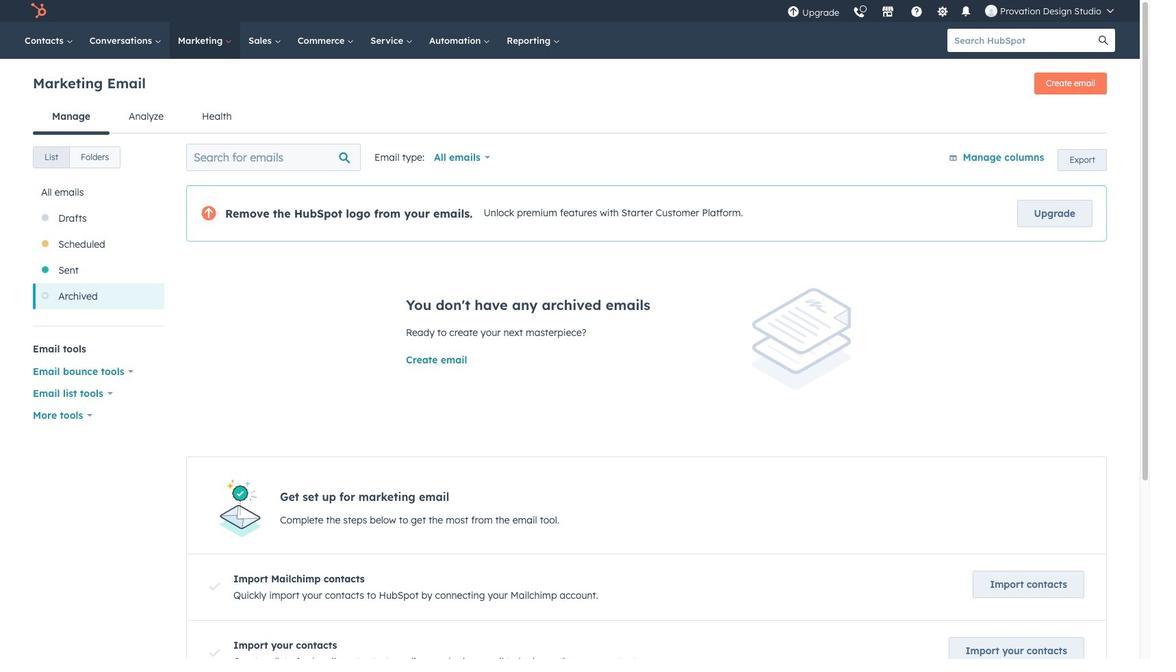 Task type: vqa. For each thing, say whether or not it's contained in the screenshot.
button
yes



Task type: describe. For each thing, give the bounding box(es) containing it.
Search HubSpot search field
[[948, 29, 1093, 52]]

james peterson image
[[986, 5, 998, 17]]



Task type: locate. For each thing, give the bounding box(es) containing it.
menu
[[781, 0, 1124, 22]]

navigation
[[33, 100, 1108, 135]]

banner
[[33, 68, 1108, 100]]

Search for emails search field
[[186, 144, 361, 171]]

None button
[[33, 147, 70, 169], [69, 147, 121, 169], [33, 147, 70, 169], [69, 147, 121, 169]]

marketplaces image
[[882, 6, 895, 18]]

group
[[33, 147, 121, 169]]



